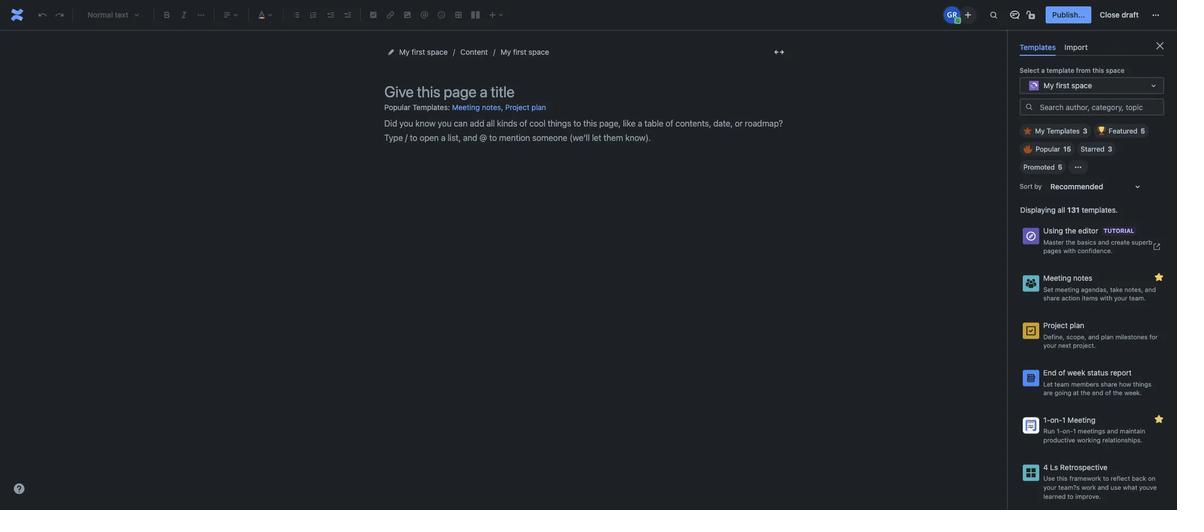 Task type: vqa. For each thing, say whether or not it's contained in the screenshot.
MASTER
yes



Task type: describe. For each thing, give the bounding box(es) containing it.
1 horizontal spatial to
[[1103, 475, 1109, 483]]

0 horizontal spatial 1
[[1063, 415, 1066, 424]]

basics
[[1078, 238, 1097, 246]]

from
[[1076, 67, 1091, 75]]

undo ⌘z image
[[36, 9, 49, 21]]

sort by
[[1020, 182, 1042, 190]]

1 vertical spatial of
[[1105, 389, 1112, 397]]

meeting inside 1-on-1 meeting run 1-on-1 meetings and maintain productive working relationships.
[[1068, 415, 1096, 424]]

make page full-width image
[[773, 46, 786, 59]]

define,
[[1044, 333, 1065, 341]]

recommended button
[[1044, 178, 1151, 195]]

numbered list ⌘⇧7 image
[[307, 9, 320, 21]]

1 horizontal spatial my first space
[[501, 47, 549, 56]]

this for retrospective
[[1057, 475, 1068, 483]]

agendas,
[[1081, 286, 1109, 294]]

editor
[[1079, 226, 1099, 235]]

youve
[[1140, 484, 1157, 492]]

popular templates: meeting notes , project plan
[[384, 103, 546, 112]]

confidence.
[[1078, 247, 1113, 255]]

members
[[1072, 380, 1099, 388]]

this for template
[[1093, 67, 1105, 75]]

the right using
[[1065, 226, 1077, 235]]

mention image
[[418, 9, 431, 21]]

close draft button
[[1094, 6, 1146, 23]]

with inside master the basics and create superb pages with confidence.
[[1064, 247, 1076, 255]]

learned
[[1044, 492, 1066, 500]]

starred 3
[[1081, 145, 1113, 153]]

templates:
[[413, 103, 450, 112]]

close
[[1100, 10, 1120, 19]]

action
[[1062, 294, 1080, 302]]

unstar meeting notes image
[[1153, 271, 1166, 284]]

starred
[[1081, 145, 1105, 153]]

and inside project plan define, scope, and plan milestones for your next project.
[[1089, 333, 1100, 341]]

draft
[[1122, 10, 1139, 19]]

items
[[1082, 294, 1098, 302]]

and inside meeting notes set meeting agendas, take notes, and share action items with your team.
[[1145, 286, 1156, 294]]

content
[[461, 47, 488, 56]]

project.
[[1073, 342, 1096, 350]]

promoted 5
[[1024, 163, 1063, 171]]

1 vertical spatial templates
[[1047, 127, 1080, 135]]

my right content
[[501, 47, 511, 56]]

0 vertical spatial of
[[1059, 368, 1066, 377]]

template
[[1047, 67, 1075, 75]]

1-on-1 meeting run 1-on-1 meetings and maintain productive working relationships.
[[1044, 415, 1146, 444]]

pages
[[1044, 247, 1062, 255]]

layouts image
[[469, 9, 482, 21]]

back
[[1132, 475, 1147, 483]]

1 horizontal spatial 1
[[1073, 427, 1076, 435]]

let
[[1044, 380, 1053, 388]]

share for status
[[1101, 380, 1118, 388]]

templates.
[[1082, 205, 1118, 215]]

bullet list ⌘⇧8 image
[[290, 9, 303, 21]]

recommended
[[1051, 182, 1104, 191]]

status
[[1088, 368, 1109, 377]]

project plan button
[[505, 99, 546, 117]]

milestones
[[1116, 333, 1148, 341]]

reflect
[[1111, 475, 1130, 483]]

end
[[1044, 368, 1057, 377]]

displaying
[[1020, 205, 1056, 215]]

take
[[1110, 286, 1123, 294]]

2 my first space link from the left
[[501, 46, 549, 59]]

content link
[[461, 46, 488, 59]]

131
[[1068, 205, 1080, 215]]

using
[[1044, 226, 1063, 235]]

,
[[501, 103, 503, 112]]

scope,
[[1067, 333, 1087, 341]]

meeting
[[1055, 286, 1080, 294]]

working
[[1077, 436, 1101, 444]]

my down a
[[1044, 81, 1054, 90]]

team.
[[1129, 294, 1146, 302]]

end
[[1092, 389, 1104, 397]]

use
[[1044, 475, 1055, 483]]

notes inside popular templates: meeting notes , project plan
[[482, 103, 501, 112]]

the down how
[[1113, 389, 1123, 397]]

use
[[1111, 484, 1122, 492]]

your inside meeting notes set meeting agendas, take notes, and share action items with your team.
[[1115, 294, 1128, 302]]

promoted
[[1024, 163, 1055, 171]]

indent tab image
[[341, 9, 354, 21]]

move this page image
[[387, 48, 395, 56]]

at
[[1073, 389, 1079, 397]]

using the editor tutorial
[[1044, 226, 1135, 235]]

project plan define, scope, and plan milestones for your next project.
[[1044, 321, 1158, 350]]

all
[[1058, 205, 1066, 215]]

0 vertical spatial on-
[[1051, 415, 1063, 424]]

popular for popular
[[1036, 145, 1060, 153]]

for
[[1150, 333, 1158, 341]]

master
[[1044, 238, 1064, 246]]

Search author, category, topic field
[[1037, 100, 1164, 114]]

create
[[1111, 238, 1130, 246]]

and inside 4 ls retrospective use this framework to reflect back on your team?s work and use what youve learned to improve.
[[1098, 484, 1109, 492]]

and inside master the basics and create superb pages with confidence.
[[1098, 238, 1110, 246]]

no restrictions image
[[1026, 9, 1039, 21]]

0 horizontal spatial first
[[412, 47, 425, 56]]

improve.
[[1076, 492, 1101, 500]]

how
[[1119, 380, 1132, 388]]

tutorial
[[1104, 227, 1135, 234]]

4 ls retrospective use this framework to reflect back on your team?s work and use what youve learned to improve.
[[1044, 463, 1157, 500]]

popular for popular templates: meeting notes , project plan
[[384, 103, 411, 112]]

open image
[[1148, 79, 1160, 92]]

a
[[1041, 67, 1045, 75]]

share for meeting
[[1044, 294, 1060, 302]]

0 vertical spatial templates
[[1020, 43, 1056, 52]]

maintain
[[1120, 427, 1146, 435]]

ls
[[1050, 463, 1058, 472]]

0 horizontal spatial to
[[1068, 492, 1074, 500]]

1 horizontal spatial first
[[513, 47, 527, 56]]

team
[[1055, 380, 1070, 388]]

add image, video, or file image
[[401, 9, 414, 21]]



Task type: locate. For each thing, give the bounding box(es) containing it.
my first space right move this page 'image'
[[399, 47, 448, 56]]

1 vertical spatial plan
[[1070, 321, 1085, 330]]

0 vertical spatial 3
[[1083, 127, 1088, 135]]

1 vertical spatial 5
[[1058, 163, 1063, 171]]

3
[[1083, 127, 1088, 135], [1108, 145, 1113, 153]]

and inside 1-on-1 meeting run 1-on-1 meetings and maintain productive working relationships.
[[1107, 427, 1119, 435]]

work
[[1082, 484, 1096, 492]]

0 horizontal spatial project
[[505, 103, 530, 112]]

the down members
[[1081, 389, 1091, 397]]

1 vertical spatial on-
[[1063, 427, 1073, 435]]

on-
[[1051, 415, 1063, 424], [1063, 427, 1073, 435]]

more categories image
[[1072, 161, 1085, 174]]

bold ⌘b image
[[161, 9, 173, 21]]

2 vertical spatial meeting
[[1068, 415, 1096, 424]]

your down define,
[[1044, 342, 1057, 350]]

share inside "end of week status report let team members share how things are going at the end of the week."
[[1101, 380, 1118, 388]]

share inside meeting notes set meeting agendas, take notes, and share action items with your team.
[[1044, 294, 1060, 302]]

publish...
[[1053, 10, 1085, 19]]

and up project. at bottom right
[[1089, 333, 1100, 341]]

this right from
[[1093, 67, 1105, 75]]

1 vertical spatial to
[[1068, 492, 1074, 500]]

meeting inside meeting notes set meeting agendas, take notes, and share action items with your team.
[[1044, 274, 1072, 283]]

by
[[1035, 182, 1042, 190]]

search icon image
[[1025, 103, 1034, 111]]

0 vertical spatial plan
[[532, 103, 546, 112]]

my first space link right move this page 'image'
[[399, 46, 448, 59]]

3 up starred
[[1083, 127, 1088, 135]]

meeting notes set meeting agendas, take notes, and share action items with your team.
[[1044, 274, 1156, 302]]

1 horizontal spatial 5
[[1141, 127, 1145, 135]]

sort
[[1020, 182, 1033, 190]]

your
[[1115, 294, 1128, 302], [1044, 342, 1057, 350], [1044, 484, 1057, 492]]

with right pages
[[1064, 247, 1076, 255]]

of up team
[[1059, 368, 1066, 377]]

of right end on the right of page
[[1105, 389, 1112, 397]]

1 horizontal spatial share
[[1101, 380, 1118, 388]]

templates up a
[[1020, 43, 1056, 52]]

popular
[[384, 103, 411, 112], [1036, 145, 1060, 153]]

emoji image
[[435, 9, 448, 21]]

1 horizontal spatial notes
[[1074, 274, 1093, 283]]

action item image
[[367, 9, 380, 21]]

your down the use
[[1044, 484, 1057, 492]]

framework
[[1070, 475, 1102, 483]]

popular inside popular templates: meeting notes , project plan
[[384, 103, 411, 112]]

3 right starred
[[1108, 145, 1113, 153]]

this
[[1093, 67, 1105, 75], [1057, 475, 1068, 483]]

first right content
[[513, 47, 527, 56]]

1 vertical spatial with
[[1100, 294, 1113, 302]]

1 vertical spatial meeting
[[1044, 274, 1072, 283]]

your inside 4 ls retrospective use this framework to reflect back on your team?s work and use what youve learned to improve.
[[1044, 484, 1057, 492]]

0 horizontal spatial with
[[1064, 247, 1076, 255]]

1 vertical spatial notes
[[1074, 274, 1093, 283]]

tab list
[[1016, 38, 1169, 56]]

meeting
[[452, 103, 480, 112], [1044, 274, 1072, 283], [1068, 415, 1096, 424]]

notes,
[[1125, 286, 1143, 294]]

run
[[1044, 427, 1055, 435]]

first down template
[[1056, 81, 1070, 90]]

plan right ,
[[532, 103, 546, 112]]

master the basics and create superb pages with confidence.
[[1044, 238, 1153, 255]]

my first space right content
[[501, 47, 549, 56]]

1 horizontal spatial this
[[1093, 67, 1105, 75]]

import
[[1065, 43, 1088, 52]]

1
[[1063, 415, 1066, 424], [1073, 427, 1076, 435]]

1 horizontal spatial 3
[[1108, 145, 1113, 153]]

2 horizontal spatial my first space
[[1044, 81, 1092, 90]]

greg robinson image
[[944, 6, 961, 23]]

publish... button
[[1046, 6, 1092, 23]]

1- up run
[[1044, 415, 1051, 424]]

0 horizontal spatial popular
[[384, 103, 411, 112]]

0 vertical spatial this
[[1093, 67, 1105, 75]]

link image
[[384, 9, 397, 21]]

what
[[1123, 484, 1138, 492]]

are
[[1044, 389, 1053, 397]]

Main content area, start typing to enter text. text field
[[384, 117, 789, 146]]

1 horizontal spatial popular
[[1036, 145, 1060, 153]]

comment icon image
[[1009, 9, 1022, 21]]

my right move this page 'image'
[[399, 47, 410, 56]]

1 horizontal spatial my first space link
[[501, 46, 549, 59]]

0 horizontal spatial notes
[[482, 103, 501, 112]]

plan inside popular templates: meeting notes , project plan
[[532, 103, 546, 112]]

project right ,
[[505, 103, 530, 112]]

templates up 15
[[1047, 127, 1080, 135]]

1 horizontal spatial with
[[1100, 294, 1113, 302]]

Give this page a title text field
[[384, 83, 789, 101]]

meeting up set
[[1044, 274, 1072, 283]]

report
[[1111, 368, 1132, 377]]

1 vertical spatial popular
[[1036, 145, 1060, 153]]

unstar 1-on-1 meeting image
[[1153, 413, 1166, 426]]

on- up productive
[[1063, 427, 1073, 435]]

team?s
[[1059, 484, 1080, 492]]

1 vertical spatial 1-
[[1057, 427, 1063, 435]]

to
[[1103, 475, 1109, 483], [1068, 492, 1074, 500]]

my first space link
[[399, 46, 448, 59], [501, 46, 549, 59]]

first
[[412, 47, 425, 56], [513, 47, 527, 56], [1056, 81, 1070, 90]]

0 horizontal spatial share
[[1044, 294, 1060, 302]]

share
[[1044, 294, 1060, 302], [1101, 380, 1118, 388]]

first right move this page 'image'
[[412, 47, 425, 56]]

with
[[1064, 247, 1076, 255], [1100, 294, 1113, 302]]

with inside meeting notes set meeting agendas, take notes, and share action items with your team.
[[1100, 294, 1113, 302]]

share down set
[[1044, 294, 1060, 302]]

confluence image
[[9, 6, 26, 23], [9, 6, 26, 23]]

notes
[[482, 103, 501, 112], [1074, 274, 1093, 283]]

my
[[399, 47, 410, 56], [501, 47, 511, 56], [1044, 81, 1054, 90], [1035, 127, 1045, 135]]

my up promoted
[[1035, 127, 1045, 135]]

project
[[505, 103, 530, 112], [1044, 321, 1068, 330]]

displaying all 131 templates.
[[1020, 205, 1118, 215]]

0 vertical spatial share
[[1044, 294, 1060, 302]]

1 vertical spatial share
[[1101, 380, 1118, 388]]

0 vertical spatial with
[[1064, 247, 1076, 255]]

1 left the meetings
[[1073, 427, 1076, 435]]

1- up productive
[[1057, 427, 1063, 435]]

0 vertical spatial 5
[[1141, 127, 1145, 135]]

more image
[[1150, 9, 1163, 21]]

1 my first space link from the left
[[399, 46, 448, 59]]

0 vertical spatial popular
[[384, 103, 411, 112]]

this up team?s
[[1057, 475, 1068, 483]]

1 horizontal spatial 1-
[[1057, 427, 1063, 435]]

help image
[[13, 483, 26, 495]]

the left basics
[[1066, 238, 1076, 246]]

0 vertical spatial to
[[1103, 475, 1109, 483]]

0 horizontal spatial my first space
[[399, 47, 448, 56]]

notes left project plan button
[[482, 103, 501, 112]]

redo ⌘⇧z image
[[53, 9, 66, 21]]

the inside master the basics and create superb pages with confidence.
[[1066, 238, 1076, 246]]

project inside project plan define, scope, and plan milestones for your next project.
[[1044, 321, 1068, 330]]

superb
[[1132, 238, 1153, 246]]

2 vertical spatial your
[[1044, 484, 1057, 492]]

1 vertical spatial this
[[1057, 475, 1068, 483]]

plan left milestones
[[1101, 333, 1114, 341]]

0 horizontal spatial 5
[[1058, 163, 1063, 171]]

tab list containing templates
[[1016, 38, 1169, 56]]

to down team?s
[[1068, 492, 1074, 500]]

with down the take
[[1100, 294, 1113, 302]]

and up relationships.
[[1107, 427, 1119, 435]]

and down unstar meeting notes image
[[1145, 286, 1156, 294]]

None text field
[[1028, 80, 1030, 91]]

1 vertical spatial project
[[1044, 321, 1068, 330]]

outdent ⇧tab image
[[324, 9, 337, 21]]

1 vertical spatial 1
[[1073, 427, 1076, 435]]

1 horizontal spatial of
[[1105, 389, 1112, 397]]

1 horizontal spatial project
[[1044, 321, 1068, 330]]

0 vertical spatial 1-
[[1044, 415, 1051, 424]]

on- up run
[[1051, 415, 1063, 424]]

my first space link right content link
[[501, 46, 549, 59]]

5 right featured
[[1141, 127, 1145, 135]]

your down the take
[[1115, 294, 1128, 302]]

0 horizontal spatial 1-
[[1044, 415, 1051, 424]]

0 vertical spatial 1
[[1063, 415, 1066, 424]]

0 horizontal spatial of
[[1059, 368, 1066, 377]]

templates
[[1020, 43, 1056, 52], [1047, 127, 1080, 135]]

meeting notes button
[[452, 99, 501, 117]]

2 horizontal spatial plan
[[1101, 333, 1114, 341]]

project inside popular templates: meeting notes , project plan
[[505, 103, 530, 112]]

notes up agendas,
[[1074, 274, 1093, 283]]

going
[[1055, 389, 1072, 397]]

meeting inside popular templates: meeting notes , project plan
[[452, 103, 480, 112]]

15
[[1064, 145, 1071, 153]]

next
[[1059, 342, 1072, 350]]

2 horizontal spatial first
[[1056, 81, 1070, 90]]

featured
[[1109, 127, 1138, 135]]

project up define,
[[1044, 321, 1068, 330]]

select
[[1020, 67, 1040, 75]]

and up confidence.
[[1098, 238, 1110, 246]]

select a template from this space
[[1020, 67, 1125, 75]]

my first space down 'select a template from this space' on the top right
[[1044, 81, 1092, 90]]

0 horizontal spatial plan
[[532, 103, 546, 112]]

1 vertical spatial 3
[[1108, 145, 1113, 153]]

0 vertical spatial project
[[505, 103, 530, 112]]

invite to edit image
[[962, 8, 975, 21]]

0 vertical spatial your
[[1115, 294, 1128, 302]]

0 horizontal spatial 3
[[1083, 127, 1088, 135]]

0 horizontal spatial my first space link
[[399, 46, 448, 59]]

meeting right "templates:"
[[452, 103, 480, 112]]

meetings
[[1078, 427, 1106, 435]]

this inside 4 ls retrospective use this framework to reflect back on your team?s work and use what youve learned to improve.
[[1057, 475, 1068, 483]]

week.
[[1125, 389, 1142, 397]]

retrospective
[[1060, 463, 1108, 472]]

close draft
[[1100, 10, 1139, 19]]

the
[[1065, 226, 1077, 235], [1066, 238, 1076, 246], [1081, 389, 1091, 397], [1113, 389, 1123, 397]]

1 up productive
[[1063, 415, 1066, 424]]

my templates
[[1035, 127, 1080, 135]]

popular left "templates:"
[[384, 103, 411, 112]]

on
[[1148, 475, 1156, 483]]

popular up 'promoted 5' on the right top of the page
[[1036, 145, 1060, 153]]

2 vertical spatial plan
[[1101, 333, 1114, 341]]

end of week status report let team members share how things are going at the end of the week.
[[1044, 368, 1152, 397]]

meeting up the meetings
[[1068, 415, 1096, 424]]

productive
[[1044, 436, 1076, 444]]

0 vertical spatial meeting
[[452, 103, 480, 112]]

notes inside meeting notes set meeting agendas, take notes, and share action items with your team.
[[1074, 274, 1093, 283]]

to left reflect
[[1103, 475, 1109, 483]]

1 vertical spatial your
[[1044, 342, 1057, 350]]

more formatting image
[[195, 9, 208, 21]]

your inside project plan define, scope, and plan milestones for your next project.
[[1044, 342, 1057, 350]]

plan up scope,
[[1070, 321, 1085, 330]]

share up end on the right of page
[[1101, 380, 1118, 388]]

table image
[[452, 9, 465, 21]]

1 horizontal spatial plan
[[1070, 321, 1085, 330]]

5 left more categories icon
[[1058, 163, 1063, 171]]

set
[[1044, 286, 1054, 294]]

0 horizontal spatial this
[[1057, 475, 1068, 483]]

find and replace image
[[988, 9, 1000, 21]]

0 vertical spatial notes
[[482, 103, 501, 112]]

and left use
[[1098, 484, 1109, 492]]

things
[[1133, 380, 1152, 388]]

close templates and import image
[[1154, 39, 1167, 52]]

week
[[1068, 368, 1086, 377]]

relationships.
[[1103, 436, 1143, 444]]

italic ⌘i image
[[178, 9, 190, 21]]

4
[[1044, 463, 1048, 472]]

my first space
[[399, 47, 448, 56], [501, 47, 549, 56], [1044, 81, 1092, 90]]



